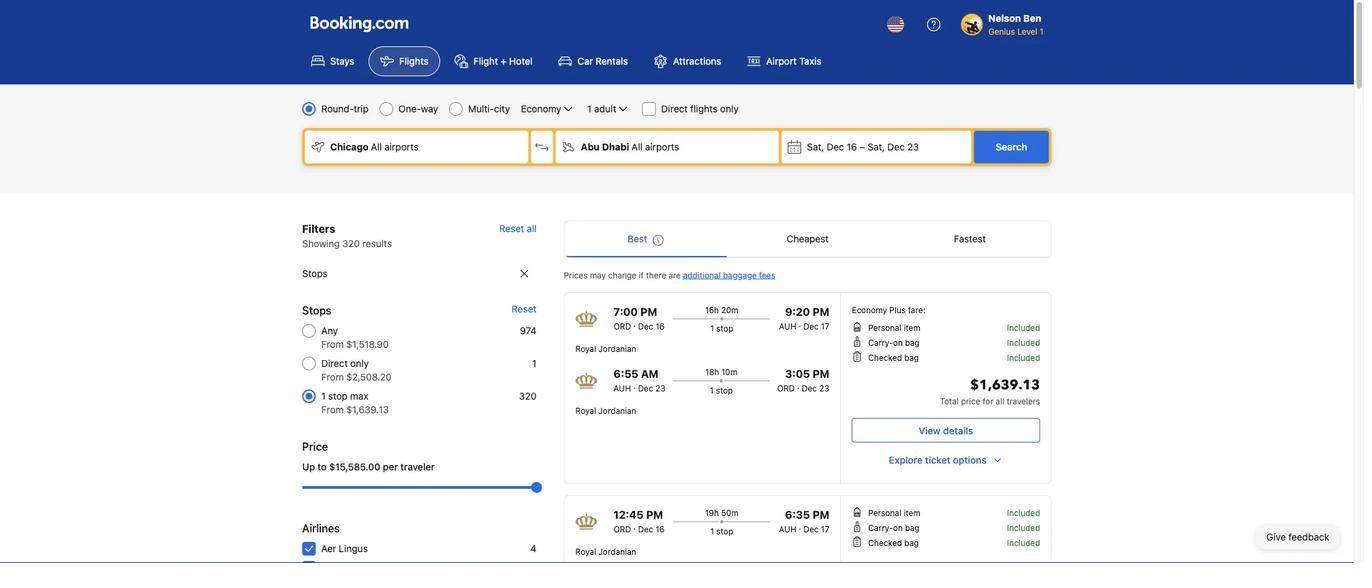 Task type: vqa. For each thing, say whether or not it's contained in the screenshot.
second O'Hare
no



Task type: describe. For each thing, give the bounding box(es) containing it.
best image
[[653, 235, 664, 246]]

2 royal jordanian from the top
[[576, 406, 637, 416]]

cheapest
[[787, 233, 829, 245]]

1 personal item from the top
[[869, 323, 921, 333]]

$1,639.13 inside 1 stop max from $1,639.13
[[346, 405, 389, 416]]

6:35
[[785, 509, 810, 522]]

ord for 3:05 pm
[[778, 384, 795, 393]]

additional baggage fees link
[[683, 271, 776, 280]]

aer lingus
[[321, 544, 368, 555]]

abu dhabi all airports
[[581, 141, 680, 153]]

1 adult
[[588, 103, 617, 115]]

view details button
[[852, 419, 1041, 443]]

any
[[321, 326, 338, 337]]

16 for 9:20 pm
[[656, 322, 665, 331]]

from inside direct only from $2,508.20
[[321, 372, 344, 383]]

airport
[[767, 56, 797, 67]]

multi-
[[468, 103, 494, 115]]

auh for 6:55 am
[[614, 384, 631, 393]]

abu
[[581, 141, 600, 153]]

give feedback button
[[1256, 526, 1341, 550]]

$1,518.90
[[346, 339, 389, 350]]

$1,639.13 total price for all travelers
[[940, 376, 1041, 406]]

if
[[639, 271, 644, 280]]

1 inside popup button
[[588, 103, 592, 115]]

6:35 pm auh . dec 17
[[779, 509, 830, 534]]

rentals
[[596, 56, 628, 67]]

19h 50m
[[705, 509, 739, 518]]

2 personal from the top
[[869, 509, 902, 518]]

4 included from the top
[[1008, 509, 1041, 518]]

prices may change if there are additional baggage fees
[[564, 271, 776, 280]]

per
[[383, 462, 398, 473]]

taxis
[[800, 56, 822, 67]]

reset for reset all
[[500, 223, 524, 235]]

2 checked from the top
[[869, 539, 903, 548]]

12:45
[[614, 509, 644, 522]]

explore
[[889, 455, 923, 466]]

chicago
[[330, 141, 369, 153]]

filters
[[302, 223, 336, 236]]

1 inside "nelson ben genius level 1"
[[1040, 27, 1044, 36]]

1 carry- from the top
[[869, 338, 894, 348]]

royal for 12:45 pm
[[576, 547, 596, 557]]

flights
[[399, 56, 429, 67]]

pm for 6:35 pm
[[813, 509, 830, 522]]

stop inside 1 stop max from $1,639.13
[[328, 391, 348, 402]]

fare:
[[909, 305, 926, 315]]

flight + hotel link
[[443, 46, 544, 76]]

price
[[962, 397, 981, 406]]

pm for 12:45 pm
[[646, 509, 663, 522]]

explore ticket options button
[[852, 449, 1041, 473]]

direct only from $2,508.20
[[321, 358, 392, 383]]

options
[[953, 455, 987, 466]]

18h 10m
[[706, 367, 738, 377]]

10m
[[722, 367, 738, 377]]

2 item from the top
[[904, 509, 921, 518]]

auh for 9:20 pm
[[779, 322, 797, 331]]

car
[[578, 56, 593, 67]]

royal jordanian for 12:45
[[576, 547, 637, 557]]

up
[[302, 462, 315, 473]]

attractions link
[[643, 46, 733, 76]]

up to $15,585.00 per traveler
[[302, 462, 435, 473]]

16h 20m
[[705, 305, 739, 315]]

. for 9:20
[[799, 319, 802, 329]]

16 for 6:35 pm
[[656, 525, 665, 534]]

1 down 18h
[[710, 386, 714, 395]]

2 carry-on bag from the top
[[869, 524, 920, 533]]

1 checked bag from the top
[[869, 353, 919, 363]]

all inside 'reset all' button
[[527, 223, 537, 235]]

9:20 pm auh . dec 17
[[779, 306, 830, 331]]

$1,639.13 inside $1,639.13 total price for all travelers
[[971, 376, 1041, 395]]

stays
[[330, 56, 354, 67]]

ben
[[1024, 13, 1042, 24]]

. for 6:35
[[799, 522, 802, 532]]

2 sat, from the left
[[868, 141, 885, 153]]

reset for reset
[[512, 304, 537, 315]]

one-
[[399, 103, 421, 115]]

jordanian for 12:45
[[599, 547, 637, 557]]

car rentals link
[[547, 46, 640, 76]]

2 included from the top
[[1008, 338, 1041, 348]]

2 airports from the left
[[645, 141, 680, 153]]

1 down 19h
[[711, 527, 714, 537]]

. for 3:05
[[798, 381, 800, 391]]

. for 6:55
[[634, 381, 636, 391]]

2 all from the left
[[632, 141, 643, 153]]

2 personal item from the top
[[869, 509, 921, 518]]

stays link
[[300, 46, 366, 76]]

city
[[494, 103, 510, 115]]

16 inside "dropdown button"
[[847, 141, 857, 153]]

direct for direct flights only
[[662, 103, 688, 115]]

2 stops from the top
[[302, 304, 332, 317]]

ord for 7:00 pm
[[614, 322, 631, 331]]

fees
[[759, 271, 776, 280]]

dec right the –
[[888, 141, 905, 153]]

2 checked bag from the top
[[869, 539, 919, 548]]

1 stop for 7:00 pm
[[711, 324, 734, 333]]

2 on from the top
[[894, 524, 903, 533]]

change
[[608, 271, 637, 280]]

3 included from the top
[[1008, 353, 1041, 363]]

tab list containing best
[[565, 222, 1052, 258]]

. for 12:45
[[634, 522, 636, 532]]

airport taxis
[[767, 56, 822, 67]]

economy plus fare:
[[852, 305, 926, 315]]

23 inside sat, dec 16 – sat, dec 23 "dropdown button"
[[908, 141, 919, 153]]

stop for 7:00 pm
[[717, 324, 734, 333]]

1 adult button
[[586, 101, 632, 117]]

4
[[531, 544, 537, 555]]

3:05
[[786, 368, 810, 381]]

adult
[[594, 103, 617, 115]]

view
[[919, 425, 941, 437]]

additional
[[683, 271, 721, 280]]

car rentals
[[578, 56, 628, 67]]

baggage
[[723, 271, 757, 280]]

airlines
[[302, 523, 340, 535]]

give
[[1267, 532, 1287, 543]]

6 included from the top
[[1008, 539, 1041, 548]]

19h
[[705, 509, 719, 518]]

$15,585.00
[[329, 462, 381, 473]]

1 personal from the top
[[869, 323, 902, 333]]

1 sat, from the left
[[807, 141, 825, 153]]

prices
[[564, 271, 588, 280]]

dhabi
[[602, 141, 630, 153]]

way
[[421, 103, 438, 115]]

reset button
[[512, 303, 537, 316]]

dec for 6:55 am
[[638, 384, 654, 393]]

from inside any from $1,518.90
[[321, 339, 344, 350]]

showing 320 results
[[302, 238, 392, 250]]



Task type: locate. For each thing, give the bounding box(es) containing it.
1 vertical spatial 16
[[656, 322, 665, 331]]

flights link
[[369, 46, 440, 76]]

17 inside 6:35 pm auh . dec 17
[[821, 525, 830, 534]]

all inside $1,639.13 total price for all travelers
[[996, 397, 1005, 406]]

0 horizontal spatial airports
[[385, 141, 419, 153]]

1 stop for 12:45 pm
[[711, 527, 734, 537]]

1 horizontal spatial direct
[[662, 103, 688, 115]]

2 vertical spatial auh
[[779, 525, 797, 534]]

genius
[[989, 27, 1016, 36]]

price
[[302, 441, 328, 454]]

stops down the showing
[[302, 268, 328, 280]]

2 vertical spatial ord
[[614, 525, 631, 534]]

1 horizontal spatial all
[[996, 397, 1005, 406]]

2 vertical spatial from
[[321, 405, 344, 416]]

1 vertical spatial personal
[[869, 509, 902, 518]]

0 horizontal spatial 320
[[342, 238, 360, 250]]

auh down 9:20
[[779, 322, 797, 331]]

hotel
[[509, 56, 533, 67]]

give feedback
[[1267, 532, 1330, 543]]

direct down any from $1,518.90
[[321, 358, 348, 369]]

1 down 974
[[533, 358, 537, 369]]

plus
[[890, 305, 906, 315]]

personal item
[[869, 323, 921, 333], [869, 509, 921, 518]]

royal jordanian down 6:55
[[576, 406, 637, 416]]

0 vertical spatial 1 stop
[[711, 324, 734, 333]]

auh down '6:35'
[[779, 525, 797, 534]]

economy for economy
[[521, 103, 562, 115]]

$1,639.13 down max
[[346, 405, 389, 416]]

16 inside the '12:45 pm ord . dec 16'
[[656, 525, 665, 534]]

1 horizontal spatial 23
[[820, 384, 830, 393]]

1 vertical spatial stops
[[302, 304, 332, 317]]

1 vertical spatial jordanian
[[599, 406, 637, 416]]

jordanian up 6:55
[[599, 344, 637, 354]]

attractions
[[673, 56, 722, 67]]

sat, right the –
[[868, 141, 885, 153]]

stop for 6:55 am
[[716, 386, 733, 395]]

dec down '6:35'
[[804, 525, 819, 534]]

dec inside 3:05 pm ord . dec 23
[[802, 384, 817, 393]]

auh inside 6:35 pm auh . dec 17
[[779, 525, 797, 534]]

stop down 18h 10m on the right bottom of page
[[716, 386, 733, 395]]

16
[[847, 141, 857, 153], [656, 322, 665, 331], [656, 525, 665, 534]]

7:00 pm ord . dec 16
[[614, 306, 665, 331]]

2 from from the top
[[321, 372, 344, 383]]

dec for 9:20 pm
[[804, 322, 819, 331]]

1 vertical spatial auh
[[614, 384, 631, 393]]

. inside the '12:45 pm ord . dec 16'
[[634, 522, 636, 532]]

pm inside 6:35 pm auh . dec 17
[[813, 509, 830, 522]]

stop left max
[[328, 391, 348, 402]]

best image
[[653, 235, 664, 246]]

1 vertical spatial item
[[904, 509, 921, 518]]

only up $2,508.20
[[351, 358, 369, 369]]

0 vertical spatial economy
[[521, 103, 562, 115]]

pm right 3:05
[[813, 368, 830, 381]]

jordanian for 7:00
[[599, 344, 637, 354]]

0 vertical spatial stops
[[302, 268, 328, 280]]

3 jordanian from the top
[[599, 547, 637, 557]]

1 vertical spatial on
[[894, 524, 903, 533]]

1 horizontal spatial only
[[721, 103, 739, 115]]

search
[[996, 141, 1028, 153]]

320
[[342, 238, 360, 250], [519, 391, 537, 402]]

2 horizontal spatial 23
[[908, 141, 919, 153]]

airport taxis link
[[736, 46, 833, 76]]

1 all from the left
[[371, 141, 382, 153]]

1 17 from the top
[[821, 322, 830, 331]]

1 vertical spatial $1,639.13
[[346, 405, 389, 416]]

item down fare:
[[904, 323, 921, 333]]

. down 7:00
[[634, 319, 636, 329]]

dec for 12:45 pm
[[638, 525, 654, 534]]

from inside 1 stop max from $1,639.13
[[321, 405, 344, 416]]

dec for 3:05 pm
[[802, 384, 817, 393]]

stop for 12:45 pm
[[717, 527, 734, 537]]

0 vertical spatial 17
[[821, 322, 830, 331]]

. down 3:05
[[798, 381, 800, 391]]

economy right city
[[521, 103, 562, 115]]

0 horizontal spatial direct
[[321, 358, 348, 369]]

17 for 9:20 pm
[[821, 322, 830, 331]]

1 horizontal spatial 320
[[519, 391, 537, 402]]

royal jordanian for 7:00
[[576, 344, 637, 354]]

search button
[[975, 131, 1049, 164]]

on down plus on the right bottom of the page
[[894, 338, 903, 348]]

from up 1 stop max from $1,639.13
[[321, 372, 344, 383]]

ord down 3:05
[[778, 384, 795, 393]]

$2,508.20
[[346, 372, 392, 383]]

9:20
[[786, 306, 810, 319]]

3 from from the top
[[321, 405, 344, 416]]

dec inside 6:55 am auh . dec 23
[[638, 384, 654, 393]]

3 royal jordanian from the top
[[576, 547, 637, 557]]

50m
[[722, 509, 739, 518]]

$1,639.13
[[971, 376, 1041, 395], [346, 405, 389, 416]]

1 item from the top
[[904, 323, 921, 333]]

stops
[[302, 268, 328, 280], [302, 304, 332, 317]]

are
[[669, 271, 681, 280]]

. inside 6:35 pm auh . dec 17
[[799, 522, 802, 532]]

pm inside 3:05 pm ord . dec 23
[[813, 368, 830, 381]]

0 vertical spatial direct
[[662, 103, 688, 115]]

2 vertical spatial jordanian
[[599, 547, 637, 557]]

personal item down explore
[[869, 509, 921, 518]]

nelson ben genius level 1
[[989, 13, 1044, 36]]

23 inside 3:05 pm ord . dec 23
[[820, 384, 830, 393]]

1 horizontal spatial $1,639.13
[[971, 376, 1041, 395]]

jordanian down the '12:45 pm ord . dec 16'
[[599, 547, 637, 557]]

max
[[350, 391, 369, 402]]

all
[[527, 223, 537, 235], [996, 397, 1005, 406]]

1 vertical spatial checked
[[869, 539, 903, 548]]

pm inside the '12:45 pm ord . dec 16'
[[646, 509, 663, 522]]

1 stop for 6:55 am
[[710, 386, 733, 395]]

cheapest button
[[727, 222, 889, 257]]

flight + hotel
[[474, 56, 533, 67]]

sat, left the –
[[807, 141, 825, 153]]

all right dhabi
[[632, 141, 643, 153]]

direct inside direct only from $2,508.20
[[321, 358, 348, 369]]

1 included from the top
[[1008, 323, 1041, 333]]

round-
[[321, 103, 354, 115]]

ord down 7:00
[[614, 322, 631, 331]]

total
[[940, 397, 959, 406]]

royal jordanian down 12:45
[[576, 547, 637, 557]]

0 vertical spatial checked bag
[[869, 353, 919, 363]]

economy
[[521, 103, 562, 115], [852, 305, 888, 315]]

1 vertical spatial ord
[[778, 384, 795, 393]]

0 vertical spatial reset
[[500, 223, 524, 235]]

level
[[1018, 27, 1038, 36]]

dec down am
[[638, 384, 654, 393]]

23 inside 6:55 am auh . dec 23
[[656, 384, 666, 393]]

1 on from the top
[[894, 338, 903, 348]]

pm right 12:45
[[646, 509, 663, 522]]

dec inside 7:00 pm ord . dec 16
[[638, 322, 654, 331]]

tab list
[[565, 222, 1052, 258]]

1 vertical spatial 320
[[519, 391, 537, 402]]

auh inside 6:55 am auh . dec 23
[[614, 384, 631, 393]]

2 jordanian from the top
[[599, 406, 637, 416]]

pm right '6:35'
[[813, 509, 830, 522]]

view details
[[919, 425, 974, 437]]

. down '6:35'
[[799, 522, 802, 532]]

best
[[628, 233, 648, 245]]

2 vertical spatial royal
[[576, 547, 596, 557]]

3 royal from the top
[[576, 547, 596, 557]]

1 jordanian from the top
[[599, 344, 637, 354]]

0 vertical spatial carry-on bag
[[869, 338, 920, 348]]

2 vertical spatial 1 stop
[[711, 527, 734, 537]]

0 horizontal spatial all
[[371, 141, 382, 153]]

0 vertical spatial royal jordanian
[[576, 344, 637, 354]]

1 vertical spatial royal
[[576, 406, 596, 416]]

bag
[[905, 338, 920, 348], [905, 353, 919, 363], [905, 524, 920, 533], [905, 539, 919, 548]]

stops up any
[[302, 304, 332, 317]]

pm right 7:00
[[641, 306, 658, 319]]

1 down 16h
[[711, 324, 714, 333]]

1 royal jordanian from the top
[[576, 344, 637, 354]]

1 stop max from $1,639.13
[[321, 391, 389, 416]]

2 royal from the top
[[576, 406, 596, 416]]

pm for 7:00 pm
[[641, 306, 658, 319]]

ord
[[614, 322, 631, 331], [778, 384, 795, 393], [614, 525, 631, 534]]

. inside '9:20 pm auh . dec 17'
[[799, 319, 802, 329]]

1 vertical spatial personal item
[[869, 509, 921, 518]]

2 vertical spatial royal jordanian
[[576, 547, 637, 557]]

20m
[[722, 305, 739, 315]]

dec left the –
[[827, 141, 845, 153]]

carry-on bag
[[869, 338, 920, 348], [869, 524, 920, 533]]

reset inside button
[[500, 223, 524, 235]]

personal
[[869, 323, 902, 333], [869, 509, 902, 518]]

auh inside '9:20 pm auh . dec 17'
[[779, 322, 797, 331]]

1 horizontal spatial economy
[[852, 305, 888, 315]]

1 vertical spatial from
[[321, 372, 344, 383]]

dec inside '9:20 pm auh . dec 17'
[[804, 322, 819, 331]]

1 vertical spatial economy
[[852, 305, 888, 315]]

dec down 3:05
[[802, 384, 817, 393]]

0 vertical spatial carry-
[[869, 338, 894, 348]]

aer
[[321, 544, 336, 555]]

direct flights only
[[662, 103, 739, 115]]

all right chicago at the left of page
[[371, 141, 382, 153]]

1 checked from the top
[[869, 353, 903, 363]]

0 horizontal spatial only
[[351, 358, 369, 369]]

0 vertical spatial checked
[[869, 353, 903, 363]]

from down any
[[321, 339, 344, 350]]

all
[[371, 141, 382, 153], [632, 141, 643, 153]]

airports
[[385, 141, 419, 153], [645, 141, 680, 153]]

0 vertical spatial all
[[527, 223, 537, 235]]

0 vertical spatial royal
[[576, 344, 596, 354]]

. down 9:20
[[799, 319, 802, 329]]

airports down one-
[[385, 141, 419, 153]]

0 vertical spatial from
[[321, 339, 344, 350]]

airports right dhabi
[[645, 141, 680, 153]]

0 horizontal spatial economy
[[521, 103, 562, 115]]

flights
[[691, 103, 718, 115]]

lingus
[[339, 544, 368, 555]]

1 vertical spatial 17
[[821, 525, 830, 534]]

dec inside the '12:45 pm ord . dec 16'
[[638, 525, 654, 534]]

round-trip
[[321, 103, 369, 115]]

pm for 9:20 pm
[[813, 306, 830, 319]]

18h
[[706, 367, 719, 377]]

1 left max
[[321, 391, 326, 402]]

pm right 9:20
[[813, 306, 830, 319]]

economy left plus on the right bottom of the page
[[852, 305, 888, 315]]

. inside 3:05 pm ord . dec 23
[[798, 381, 800, 391]]

1 airports from the left
[[385, 141, 419, 153]]

dec for 7:00 pm
[[638, 322, 654, 331]]

17 for 6:35 pm
[[821, 525, 830, 534]]

.
[[634, 319, 636, 329], [799, 319, 802, 329], [634, 381, 636, 391], [798, 381, 800, 391], [634, 522, 636, 532], [799, 522, 802, 532]]

23 for 6:55 am
[[656, 384, 666, 393]]

1 left adult
[[588, 103, 592, 115]]

0 vertical spatial auh
[[779, 322, 797, 331]]

stop down 16h 20m
[[717, 324, 734, 333]]

23 for 3:05 pm
[[820, 384, 830, 393]]

included
[[1008, 323, 1041, 333], [1008, 338, 1041, 348], [1008, 353, 1041, 363], [1008, 509, 1041, 518], [1008, 524, 1041, 533], [1008, 539, 1041, 548]]

economy for economy plus fare:
[[852, 305, 888, 315]]

1 horizontal spatial all
[[632, 141, 643, 153]]

1 from from the top
[[321, 339, 344, 350]]

0 vertical spatial 16
[[847, 141, 857, 153]]

0 horizontal spatial sat,
[[807, 141, 825, 153]]

1 horizontal spatial airports
[[645, 141, 680, 153]]

dec down 12:45
[[638, 525, 654, 534]]

0 vertical spatial ord
[[614, 322, 631, 331]]

1 vertical spatial carry-on bag
[[869, 524, 920, 533]]

0 vertical spatial $1,639.13
[[971, 376, 1041, 395]]

item
[[904, 323, 921, 333], [904, 509, 921, 518]]

1 vertical spatial carry-
[[869, 524, 894, 533]]

0 vertical spatial personal
[[869, 323, 902, 333]]

royal jordanian up 6:55
[[576, 344, 637, 354]]

to
[[318, 462, 327, 473]]

0 vertical spatial jordanian
[[599, 344, 637, 354]]

auh for 6:35 pm
[[779, 525, 797, 534]]

0 vertical spatial item
[[904, 323, 921, 333]]

1 horizontal spatial sat,
[[868, 141, 885, 153]]

direct left flights at the right top of page
[[662, 103, 688, 115]]

fastest
[[954, 233, 986, 245]]

320 left results
[[342, 238, 360, 250]]

from up price
[[321, 405, 344, 416]]

stop down 19h 50m
[[717, 527, 734, 537]]

royal for 7:00 pm
[[576, 344, 596, 354]]

auh down 6:55
[[614, 384, 631, 393]]

2 vertical spatial 16
[[656, 525, 665, 534]]

1 vertical spatial reset
[[512, 304, 537, 315]]

. for 7:00
[[634, 319, 636, 329]]

on down explore
[[894, 524, 903, 533]]

one-way
[[399, 103, 438, 115]]

nelson
[[989, 13, 1022, 24]]

only inside direct only from $2,508.20
[[351, 358, 369, 369]]

0 vertical spatial on
[[894, 338, 903, 348]]

2 carry- from the top
[[869, 524, 894, 533]]

trip
[[354, 103, 369, 115]]

7:00
[[614, 306, 638, 319]]

on
[[894, 338, 903, 348], [894, 524, 903, 533]]

0 horizontal spatial 23
[[656, 384, 666, 393]]

$1,639.13 up for
[[971, 376, 1041, 395]]

6:55 am auh . dec 23
[[614, 368, 666, 393]]

5 included from the top
[[1008, 524, 1041, 533]]

0 vertical spatial only
[[721, 103, 739, 115]]

only right flights at the right top of page
[[721, 103, 739, 115]]

1 vertical spatial checked bag
[[869, 539, 919, 548]]

17 inside '9:20 pm auh . dec 17'
[[821, 322, 830, 331]]

sat, dec 16 – sat, dec 23 button
[[782, 131, 972, 164]]

travelers
[[1007, 397, 1041, 406]]

1 stop down 16h 20m
[[711, 324, 734, 333]]

ord inside 7:00 pm ord . dec 16
[[614, 322, 631, 331]]

1 stops from the top
[[302, 268, 328, 280]]

dec inside 6:35 pm auh . dec 17
[[804, 525, 819, 534]]

0 horizontal spatial all
[[527, 223, 537, 235]]

ord for 12:45 pm
[[614, 525, 631, 534]]

dec up am
[[638, 322, 654, 331]]

checked
[[869, 353, 903, 363], [869, 539, 903, 548]]

. down 12:45
[[634, 522, 636, 532]]

. down 6:55
[[634, 381, 636, 391]]

there
[[646, 271, 667, 280]]

jordanian down 6:55 am auh . dec 23
[[599, 406, 637, 416]]

fastest button
[[889, 222, 1052, 257]]

. inside 6:55 am auh . dec 23
[[634, 381, 636, 391]]

1 vertical spatial all
[[996, 397, 1005, 406]]

showing
[[302, 238, 340, 250]]

explore ticket options
[[889, 455, 987, 466]]

ord inside the '12:45 pm ord . dec 16'
[[614, 525, 631, 534]]

direct for direct only from $2,508.20
[[321, 358, 348, 369]]

1 carry-on bag from the top
[[869, 338, 920, 348]]

feedback
[[1289, 532, 1330, 543]]

0 vertical spatial 320
[[342, 238, 360, 250]]

pm for 3:05 pm
[[813, 368, 830, 381]]

carry-
[[869, 338, 894, 348], [869, 524, 894, 533]]

320 down 974
[[519, 391, 537, 402]]

1 stop down 18h 10m on the right bottom of page
[[710, 386, 733, 395]]

1 stop down 19h 50m
[[711, 527, 734, 537]]

results
[[363, 238, 392, 250]]

0 horizontal spatial $1,639.13
[[346, 405, 389, 416]]

1 inside 1 stop max from $1,639.13
[[321, 391, 326, 402]]

1 vertical spatial 1 stop
[[710, 386, 733, 395]]

1 vertical spatial only
[[351, 358, 369, 369]]

pm inside '9:20 pm auh . dec 17'
[[813, 306, 830, 319]]

checked bag
[[869, 353, 919, 363], [869, 539, 919, 548]]

16 inside 7:00 pm ord . dec 16
[[656, 322, 665, 331]]

sat,
[[807, 141, 825, 153], [868, 141, 885, 153]]

2 17 from the top
[[821, 525, 830, 534]]

1 vertical spatial direct
[[321, 358, 348, 369]]

pm inside 7:00 pm ord . dec 16
[[641, 306, 658, 319]]

ord inside 3:05 pm ord . dec 23
[[778, 384, 795, 393]]

dec for 6:35 pm
[[804, 525, 819, 534]]

ord down 12:45
[[614, 525, 631, 534]]

0 vertical spatial personal item
[[869, 323, 921, 333]]

flight
[[474, 56, 498, 67]]

16h
[[705, 305, 719, 315]]

any from $1,518.90
[[321, 326, 389, 350]]

personal item down plus on the right bottom of the page
[[869, 323, 921, 333]]

. inside 7:00 pm ord . dec 16
[[634, 319, 636, 329]]

personal down explore
[[869, 509, 902, 518]]

1 stop
[[711, 324, 734, 333], [710, 386, 733, 395], [711, 527, 734, 537]]

dec down 9:20
[[804, 322, 819, 331]]

1 vertical spatial royal jordanian
[[576, 406, 637, 416]]

booking.com logo image
[[311, 16, 409, 32], [311, 16, 409, 32]]

1 right level on the right of page
[[1040, 27, 1044, 36]]

personal down economy plus fare:
[[869, 323, 902, 333]]

item down explore
[[904, 509, 921, 518]]

1 royal from the top
[[576, 344, 596, 354]]



